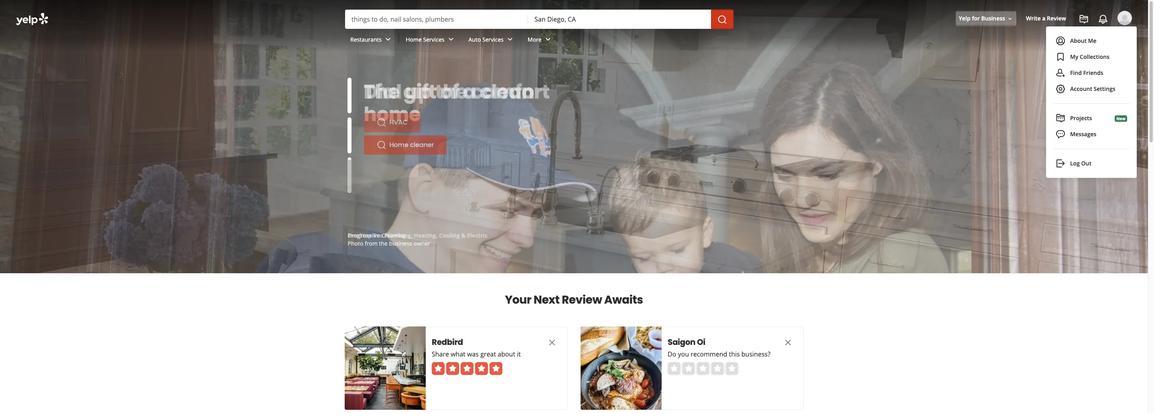 Task type: locate. For each thing, give the bounding box(es) containing it.
2 24 search v2 image from the top
[[377, 141, 386, 150]]

services down find field
[[423, 36, 445, 43]]

review inside the user actions element
[[1048, 15, 1067, 22]]

notifications image
[[1099, 14, 1109, 24]]

what
[[451, 351, 466, 359]]

my collections
[[1071, 53, 1110, 61]]

from
[[365, 240, 378, 248], [365, 240, 378, 248]]

auto services
[[469, 36, 504, 43]]

home for home cleaner
[[390, 141, 409, 150]]

was
[[467, 351, 479, 359]]

2 dismiss card image from the left
[[784, 338, 793, 348]]

1 24 chevron down v2 image from the left
[[384, 35, 393, 44]]

none search field inside search field
[[345, 10, 736, 29]]

a right the of
[[463, 79, 476, 106]]

clean
[[480, 79, 535, 106]]

1 horizontal spatial none field
[[535, 15, 705, 24]]

saigon oi link
[[668, 337, 768, 349]]

onestop pro plumbing, heating, cooling & electric photo from the business owner
[[348, 232, 488, 248]]

24 chevron down v2 image right restaurants
[[384, 35, 393, 44]]

plumbing,
[[384, 232, 413, 240]]

me
[[1089, 37, 1097, 45]]

from inside progressive cleaning photo from the business owner
[[365, 240, 378, 248]]

24 search v2 image left hvac
[[377, 118, 386, 128]]

Near text field
[[535, 15, 705, 24]]

photo of redbird image
[[345, 327, 426, 411]]

the
[[435, 79, 468, 106], [379, 240, 388, 248], [379, 240, 388, 248]]

electric
[[467, 232, 488, 240]]

24 chevron down v2 image inside restaurants "link"
[[384, 35, 393, 44]]

a inside the gift of a clean home
[[463, 79, 476, 106]]

services
[[423, 36, 445, 43], [483, 36, 504, 43]]

0 vertical spatial a
[[1043, 15, 1046, 22]]

gift
[[404, 79, 437, 106]]

yelp
[[959, 15, 971, 22]]

0 horizontal spatial review
[[562, 293, 602, 308]]

24 chevron down v2 image
[[544, 35, 553, 44]]

24 chevron down v2 image inside auto services link
[[506, 35, 515, 44]]

from inside onestop pro plumbing, heating, cooling & electric photo from the business owner
[[365, 240, 378, 248]]

1 horizontal spatial 24 chevron down v2 image
[[446, 35, 456, 44]]

review up 24 profile v2 icon in the right of the page
[[1048, 15, 1067, 22]]

24 search v2 image down hvac link
[[377, 141, 386, 150]]

24 profile v2 image
[[1056, 36, 1066, 46]]

0 horizontal spatial 24 chevron down v2 image
[[384, 35, 393, 44]]

home down find field
[[406, 36, 422, 43]]

&
[[462, 232, 466, 240]]

owner
[[414, 240, 430, 248], [414, 240, 430, 248]]

1 horizontal spatial services
[[483, 36, 504, 43]]

1 vertical spatial a
[[463, 79, 476, 106]]

new
[[1117, 116, 1126, 122]]

progressive cleaning link
[[348, 232, 406, 240]]

redbird link
[[432, 337, 532, 349]]

1 horizontal spatial dismiss card image
[[784, 338, 793, 348]]

a inside search field
[[1043, 15, 1046, 22]]

review
[[1048, 15, 1067, 22], [562, 293, 602, 308]]

services right auto
[[483, 36, 504, 43]]

my
[[1071, 53, 1079, 61]]

more
[[528, 36, 542, 43]]

home down hvac
[[390, 141, 409, 150]]

business
[[389, 240, 412, 248], [389, 240, 412, 248]]

1 vertical spatial 24 search v2 image
[[377, 141, 386, 150]]

0 vertical spatial 24 search v2 image
[[377, 118, 386, 128]]

select slide image
[[348, 78, 352, 114], [348, 118, 352, 154]]

out
[[1082, 160, 1092, 167]]

share
[[432, 351, 449, 359]]

messages
[[1071, 130, 1097, 138]]

account settings
[[1071, 85, 1116, 93]]

find
[[1071, 69, 1082, 77]]

review for next
[[562, 293, 602, 308]]

2 none field from the left
[[535, 15, 705, 24]]

1 horizontal spatial review
[[1048, 15, 1067, 22]]

0 vertical spatial home
[[406, 36, 422, 43]]

2 horizontal spatial 24 chevron down v2 image
[[506, 35, 515, 44]]

maria w. image
[[1118, 11, 1133, 25]]

write a review
[[1027, 15, 1067, 22]]

1 vertical spatial review
[[562, 293, 602, 308]]

0 vertical spatial select slide image
[[348, 78, 352, 114]]

pro
[[373, 232, 383, 240]]

oi
[[697, 337, 706, 349]]

onestop pro plumbing, heating, cooling & electric link
[[348, 232, 488, 240]]

24 chevron down v2 image right auto services
[[506, 35, 515, 44]]

24 search v2 image inside hvac link
[[377, 118, 386, 128]]

1 vertical spatial select slide image
[[348, 118, 352, 154]]

comfort
[[472, 79, 550, 106]]

2 services from the left
[[483, 36, 504, 43]]

24 chevron down v2 image for home services
[[446, 35, 456, 44]]

a
[[1043, 15, 1046, 22], [463, 79, 476, 106]]

1 horizontal spatial a
[[1043, 15, 1046, 22]]

24 add friend v2 image
[[1056, 68, 1066, 78]]

24 search v2 image for the gift of a clean home
[[377, 141, 386, 150]]

owner inside onestop pro plumbing, heating, cooling & electric photo from the business owner
[[414, 240, 430, 248]]

None radio
[[697, 363, 710, 376], [711, 363, 724, 376], [726, 363, 739, 376], [697, 363, 710, 376], [711, 363, 724, 376], [726, 363, 739, 376]]

1 none field from the left
[[352, 15, 522, 24]]

saigon
[[668, 337, 696, 349]]

business?
[[742, 351, 771, 359]]

rating element
[[668, 363, 739, 376]]

3 24 chevron down v2 image from the left
[[506, 35, 515, 44]]

business inside onestop pro plumbing, heating, cooling & electric photo from the business owner
[[389, 240, 412, 248]]

None search field
[[345, 10, 736, 29]]

hvac
[[390, 118, 408, 127]]

your next review awaits
[[505, 293, 643, 308]]

home services
[[406, 36, 445, 43]]

yelp for business button
[[956, 11, 1017, 26]]

photo of saigon oi image
[[581, 327, 662, 411]]

1 services from the left
[[423, 36, 445, 43]]

none field near
[[535, 15, 705, 24]]

review for a
[[1048, 15, 1067, 22]]

1 vertical spatial home
[[390, 141, 409, 150]]

home cleaner
[[390, 141, 434, 150]]

a right write
[[1043, 15, 1046, 22]]

0 horizontal spatial none field
[[352, 15, 522, 24]]

progressive cleaning photo from the business owner
[[348, 232, 430, 248]]

collections
[[1080, 53, 1110, 61]]

24 search v2 image inside home cleaner link
[[377, 141, 386, 150]]

home
[[406, 36, 422, 43], [390, 141, 409, 150]]

review right next
[[562, 293, 602, 308]]

24 chevron down v2 image for restaurants
[[384, 35, 393, 44]]

messages link
[[1052, 126, 1133, 143]]

0 horizontal spatial a
[[463, 79, 476, 106]]

24 search v2 image
[[377, 118, 386, 128], [377, 141, 386, 150]]

0 horizontal spatial services
[[423, 36, 445, 43]]

1 dismiss card image from the left
[[547, 338, 557, 348]]

account
[[1071, 85, 1093, 93]]

it
[[517, 351, 521, 359]]

about me
[[1071, 37, 1097, 45]]

None search field
[[0, 0, 1149, 178]]

2 24 chevron down v2 image from the left
[[446, 35, 456, 44]]

log out
[[1071, 160, 1092, 167]]

restaurants link
[[344, 29, 400, 52]]

you
[[678, 351, 689, 359]]

0 horizontal spatial dismiss card image
[[547, 338, 557, 348]]

photo
[[348, 240, 364, 248], [348, 240, 364, 248]]

24 chevron down v2 image inside home services link
[[446, 35, 456, 44]]

home inside the business categories element
[[406, 36, 422, 43]]

24 chevron down v2 image
[[384, 35, 393, 44], [446, 35, 456, 44], [506, 35, 515, 44]]

24 message v2 image
[[1056, 130, 1066, 139]]

cleaner
[[410, 141, 434, 150]]

home services link
[[400, 29, 462, 52]]

dismiss card image
[[547, 338, 557, 348], [784, 338, 793, 348]]

None field
[[352, 15, 522, 24], [535, 15, 705, 24]]

None radio
[[668, 363, 681, 376], [682, 363, 695, 376], [668, 363, 681, 376], [682, 363, 695, 376]]

projects image
[[1080, 14, 1089, 24]]

home for home services
[[406, 36, 422, 43]]

24 chevron down v2 image left auto
[[446, 35, 456, 44]]

1 24 search v2 image from the top
[[377, 118, 386, 128]]

log out button
[[1053, 156, 1131, 172]]

0 vertical spatial review
[[1048, 15, 1067, 22]]



Task type: describe. For each thing, give the bounding box(es) containing it.
log
[[1071, 160, 1080, 167]]

this
[[729, 351, 740, 359]]

projects
[[1071, 114, 1093, 122]]

do you recommend this business?
[[668, 351, 771, 359]]

24 chevron down v2 image for auto services
[[506, 35, 515, 44]]

awaits
[[605, 293, 643, 308]]

write a review link
[[1023, 11, 1070, 26]]

user actions element
[[953, 10, 1144, 59]]

business
[[982, 15, 1006, 22]]

auto
[[469, 36, 481, 43]]

the gift of a clean home
[[364, 79, 535, 128]]

great
[[481, 351, 496, 359]]

heating,
[[414, 232, 438, 240]]

the inside progressive cleaning photo from the business owner
[[379, 240, 388, 248]]

24 project v2 image
[[1056, 114, 1066, 123]]

onestop
[[348, 232, 372, 240]]

Find text field
[[352, 15, 522, 24]]

services for home services
[[423, 36, 445, 43]]

my collections link
[[1053, 49, 1131, 65]]

settings
[[1094, 85, 1116, 93]]

24 settings v2 image
[[1056, 84, 1066, 94]]

2 select slide image from the top
[[348, 118, 352, 154]]

account settings link
[[1053, 81, 1131, 97]]

photo inside onestop pro plumbing, heating, cooling & electric photo from the business owner
[[348, 240, 364, 248]]

about
[[498, 351, 515, 359]]

cooling
[[439, 232, 460, 240]]

saigon oi
[[668, 337, 706, 349]]

24 search v2 image for dial up the comfort
[[377, 118, 386, 128]]

restaurants
[[351, 36, 382, 43]]

progressive
[[348, 232, 380, 240]]

services for auto services
[[483, 36, 504, 43]]

the inside onestop pro plumbing, heating, cooling & electric photo from the business owner
[[379, 240, 388, 248]]

about
[[1071, 37, 1087, 45]]

of
[[440, 79, 459, 106]]

about me link
[[1052, 33, 1133, 49]]

owner inside progressive cleaning photo from the business owner
[[414, 240, 430, 248]]

cleaning
[[382, 232, 406, 240]]

for
[[973, 15, 980, 22]]

search image
[[718, 15, 728, 24]]

home cleaner link
[[364, 136, 447, 155]]

friends
[[1084, 69, 1104, 77]]

the
[[364, 79, 400, 106]]

write
[[1027, 15, 1041, 22]]

photo inside progressive cleaning photo from the business owner
[[348, 240, 364, 248]]

(no rating) image
[[668, 363, 739, 376]]

recommend
[[691, 351, 727, 359]]

share what was great about it
[[432, 351, 521, 359]]

business inside progressive cleaning photo from the business owner
[[389, 240, 412, 248]]

dial up the comfort
[[364, 79, 550, 106]]

16 chevron down v2 image
[[1007, 16, 1014, 22]]

do
[[668, 351, 676, 359]]

explore banner section banner
[[0, 0, 1149, 274]]

none field find
[[352, 15, 522, 24]]

auto services link
[[462, 29, 522, 52]]

24 log out v2 image
[[1056, 159, 1066, 169]]

redbird
[[432, 337, 463, 349]]

dial
[[364, 79, 402, 106]]

more link
[[522, 29, 560, 52]]

24 collections v2 image
[[1056, 52, 1066, 62]]

home
[[364, 101, 421, 128]]

none search field containing yelp for business
[[0, 0, 1149, 178]]

hvac link
[[364, 113, 421, 132]]

next
[[534, 293, 560, 308]]

yelp for business
[[959, 15, 1006, 22]]

find friends link
[[1053, 65, 1131, 81]]

business categories element
[[344, 29, 1133, 52]]

1 select slide image from the top
[[348, 78, 352, 114]]

dismiss card image for redbird
[[547, 338, 557, 348]]

dismiss card image for saigon oi
[[784, 338, 793, 348]]

find friends
[[1071, 69, 1104, 77]]

up
[[406, 79, 431, 106]]

your
[[505, 293, 532, 308]]

5 star rating image
[[432, 363, 502, 376]]



Task type: vqa. For each thing, say whether or not it's contained in the screenshot.
Photo of Truluck's Ocean's Finest Seafood & Crab
no



